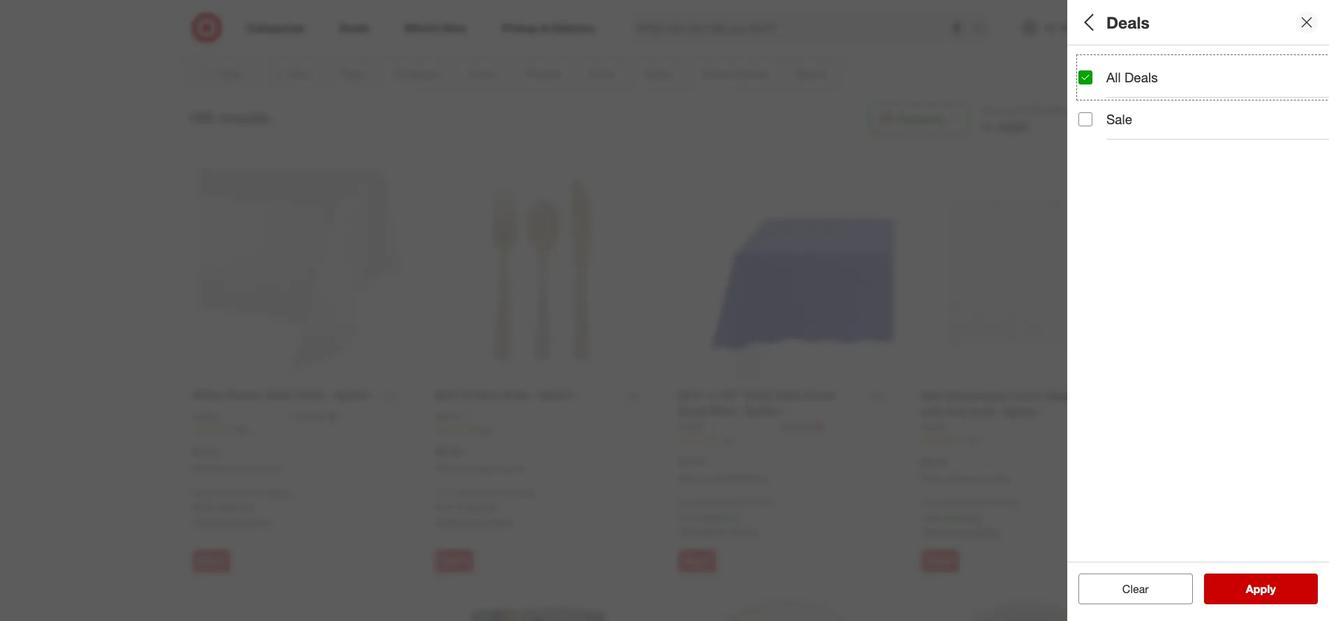 Task type: describe. For each thing, give the bounding box(es) containing it.
with for 104
[[720, 498, 736, 508]]

$3.75 for 262
[[192, 445, 220, 459]]

when for 104
[[679, 473, 700, 484]]

search button
[[967, 13, 1001, 46]]

$35 for 104
[[738, 498, 752, 508]]

all
[[1146, 583, 1157, 597]]

$35 for 262
[[252, 488, 265, 499]]

apply. for 564
[[488, 516, 515, 528]]

104
[[722, 434, 736, 445]]

all deals
[[1107, 69, 1159, 85]]

$6.00 when purchased online
[[436, 445, 524, 474]]

orders for 104
[[754, 498, 778, 508]]

$3.50 when purchased online
[[922, 455, 1010, 485]]

Sale checkbox
[[1079, 112, 1093, 126]]

exclusions apply. link for 114
[[925, 526, 1001, 538]]

online for 262
[[259, 464, 281, 474]]

114 link
[[922, 434, 1138, 446]]

stock
[[1192, 547, 1225, 563]]

cupcake
[[1079, 73, 1118, 85]]

only for 114
[[922, 498, 939, 509]]

type cupcake wrappers; dangler party decorations; gift bags
[[1079, 55, 1330, 85]]

see results button
[[1205, 574, 1319, 605]]

all for all filters
[[1079, 12, 1099, 32]]

to
[[982, 119, 993, 133]]

dangler
[[1169, 73, 1203, 85]]

sponsored
[[1043, 33, 1084, 44]]

$3.75 for 104
[[679, 455, 706, 469]]

type
[[1079, 55, 1109, 71]]

Include out of stock checkbox
[[1079, 548, 1093, 562]]

shipping for 114
[[944, 512, 981, 524]]

shipping for 104
[[701, 511, 738, 523]]

0 vertical spatial deals
[[1107, 12, 1150, 32]]

exclusions for 114
[[925, 526, 972, 538]]

apply. for 104
[[731, 526, 758, 537]]

when for 564
[[436, 464, 457, 474]]

wrappers;
[[1121, 73, 1166, 85]]

564
[[479, 425, 493, 435]]

exclusions apply. link for 104
[[682, 526, 758, 537]]

with for 114
[[963, 498, 979, 509]]

exclusions for 262
[[196, 516, 243, 528]]

redcard
[[1031, 103, 1076, 117]]

$3.75 when purchased online for 104
[[679, 455, 767, 484]]

apply
[[1247, 583, 1277, 597]]

orders for 114
[[997, 498, 1021, 509]]

when for 114
[[922, 474, 943, 485]]

only for 104
[[679, 498, 696, 508]]

ships for 262
[[212, 488, 232, 499]]

clear all button
[[1079, 574, 1193, 605]]

filters
[[1103, 12, 1146, 32]]

What can we help you find? suggestions appear below search field
[[629, 13, 977, 43]]

search
[[967, 22, 1001, 36]]

out
[[1154, 547, 1173, 563]]

purchased for 262
[[217, 464, 256, 474]]

advertisement region
[[246, 0, 1084, 33]]

sale
[[1107, 111, 1133, 127]]

include
[[1107, 547, 1151, 563]]

only ships with $35 orders free shipping * * exclusions apply. for 262
[[192, 488, 292, 528]]

decorations;
[[1231, 73, 1287, 85]]

exclusions apply. link for 262
[[196, 516, 272, 528]]

exclusions for 564
[[439, 516, 486, 528]]



Task type: vqa. For each thing, say whether or not it's contained in the screenshot.
$3.75 When Purchased Online related to 262
yes



Task type: locate. For each thing, give the bounding box(es) containing it.
1 vertical spatial results
[[1255, 583, 1291, 597]]

orders for 262
[[268, 488, 292, 499]]

purchased inside $6.00 when purchased online
[[460, 464, 499, 474]]

0 vertical spatial results
[[218, 107, 270, 127]]

occasion button
[[1079, 94, 1320, 143]]

purchased
[[217, 464, 256, 474], [460, 464, 499, 474], [703, 473, 743, 484], [946, 474, 986, 485]]

apply.
[[245, 516, 272, 528], [488, 516, 515, 528], [731, 526, 758, 537], [975, 526, 1001, 538]]

all filters
[[1079, 12, 1146, 32]]

gift
[[1289, 73, 1305, 85]]

114
[[965, 435, 979, 445]]

free
[[982, 103, 1004, 117], [192, 501, 212, 513], [436, 501, 455, 513], [679, 511, 698, 523], [922, 512, 941, 524]]

shipping for 262
[[215, 501, 252, 513]]

online for 104
[[745, 473, 767, 484]]

with for 564
[[477, 488, 493, 499]]

only
[[192, 488, 210, 499], [436, 488, 453, 499], [679, 498, 696, 508], [922, 498, 939, 509]]

564 link
[[436, 424, 651, 436]]

7
[[1130, 15, 1134, 23]]

only ships with $35 orders free shipping * * exclusions apply. for 114
[[922, 498, 1021, 538]]

online inside the $3.50 when purchased online
[[988, 474, 1010, 485]]

clear left all
[[1116, 583, 1142, 597]]

1 horizontal spatial $3.75 when purchased online
[[679, 455, 767, 484]]

104 link
[[679, 434, 894, 446]]

$3.75 when purchased online down 262 in the bottom left of the page
[[192, 445, 281, 474]]

when
[[192, 464, 214, 474], [436, 464, 457, 474], [679, 473, 700, 484], [922, 474, 943, 485]]

all filters dialog
[[1068, 0, 1330, 622]]

165 results
[[187, 107, 270, 127]]

165
[[187, 107, 214, 127]]

1 vertical spatial deals
[[1125, 69, 1159, 85]]

occasion
[[1079, 109, 1139, 125]]

all
[[1079, 12, 1099, 32], [1107, 69, 1122, 85]]

all inside deals dialog
[[1107, 69, 1122, 85]]

deals dialog
[[1068, 0, 1330, 622]]

1 horizontal spatial $3.75
[[679, 455, 706, 469]]

free for 114
[[922, 512, 941, 524]]

0 horizontal spatial results
[[218, 107, 270, 127]]

clear
[[1116, 583, 1142, 597], [1123, 583, 1150, 597]]

see
[[1232, 583, 1252, 597]]

apply button
[[1205, 574, 1319, 605]]

orders down 262 link
[[268, 488, 292, 499]]

exclusions
[[196, 516, 243, 528], [439, 516, 486, 528], [682, 526, 729, 537], [925, 526, 972, 538]]

$3.75 when purchased online
[[192, 445, 281, 474], [679, 455, 767, 484]]

deals right cupcake
[[1125, 69, 1159, 85]]

shipping
[[215, 501, 252, 513], [458, 501, 495, 513], [701, 511, 738, 523], [944, 512, 981, 524]]

all right all deals checkbox
[[1107, 69, 1122, 85]]

see results
[[1232, 583, 1291, 597]]

party
[[1205, 73, 1229, 85]]

262 link
[[192, 424, 408, 436]]

apply. for 262
[[245, 516, 272, 528]]

purchased down '$3.50'
[[946, 474, 986, 485]]

free with redcard or $35 orders
[[982, 103, 1146, 117]]

clear for clear
[[1123, 583, 1150, 597]]

bags
[[1308, 73, 1330, 85]]

online down the 114 'link'
[[988, 474, 1010, 485]]

only ships with $35 orders free shipping * * exclusions apply.
[[192, 488, 292, 528], [436, 488, 535, 528], [679, 498, 778, 537], [922, 498, 1021, 538]]

with
[[1008, 103, 1028, 117], [234, 488, 250, 499], [477, 488, 493, 499], [720, 498, 736, 508], [963, 498, 979, 509]]

shipping for 564
[[458, 501, 495, 513]]

clear for clear all
[[1116, 583, 1142, 597]]

ships for 564
[[455, 488, 475, 499]]

orders
[[1113, 103, 1146, 117], [268, 488, 292, 499], [511, 488, 535, 499], [754, 498, 778, 508], [997, 498, 1021, 509]]

free for 564
[[436, 501, 455, 513]]

deals
[[1107, 12, 1150, 32], [1125, 69, 1159, 85]]

$6.00
[[436, 445, 463, 459]]

only for 262
[[192, 488, 210, 499]]

1 vertical spatial all
[[1107, 69, 1122, 85]]

0 horizontal spatial $3.75 when purchased online
[[192, 445, 281, 474]]

online down 564 link
[[502, 464, 524, 474]]

clear button
[[1079, 574, 1193, 605]]

All Deals checkbox
[[1079, 70, 1093, 84]]

*
[[252, 501, 255, 513], [495, 501, 498, 513], [738, 511, 741, 523], [981, 512, 985, 524], [192, 516, 196, 528], [436, 516, 439, 528], [679, 526, 682, 537], [922, 526, 925, 538]]

$3.75 when purchased online for 262
[[192, 445, 281, 474]]

exclusions for 104
[[682, 526, 729, 537]]

online
[[259, 464, 281, 474], [502, 464, 524, 474], [745, 473, 767, 484], [988, 474, 1010, 485]]

exclusions apply. link for 564
[[439, 516, 515, 528]]

exclusions apply. link
[[196, 516, 272, 528], [439, 516, 515, 528], [682, 526, 758, 537], [925, 526, 1001, 538]]

only ships with $35 orders free shipping * * exclusions apply. for 104
[[679, 498, 778, 537]]

when inside the $3.50 when purchased online
[[922, 474, 943, 485]]

online for 564
[[502, 464, 524, 474]]

apply. for 114
[[975, 526, 1001, 538]]

of
[[1177, 547, 1189, 563]]

7 link
[[1109, 13, 1140, 43]]

only for 564
[[436, 488, 453, 499]]

$3.75
[[192, 445, 220, 459], [679, 455, 706, 469]]

0 vertical spatial all
[[1079, 12, 1099, 32]]

online down 262 link
[[259, 464, 281, 474]]

purchased down 104
[[703, 473, 743, 484]]

ships for 114
[[941, 498, 961, 509]]

online down the 104 link
[[745, 473, 767, 484]]

clear inside button
[[1116, 583, 1142, 597]]

all inside dialog
[[1079, 12, 1099, 32]]

1 horizontal spatial all
[[1107, 69, 1122, 85]]

results for 165 results
[[218, 107, 270, 127]]

results right see
[[1255, 583, 1291, 597]]

results for see results
[[1255, 583, 1291, 597]]

$35 for 114
[[981, 498, 995, 509]]

purchased for 104
[[703, 473, 743, 484]]

with down 104
[[720, 498, 736, 508]]

purchased down 262 in the bottom left of the page
[[217, 464, 256, 474]]

1 horizontal spatial results
[[1255, 583, 1291, 597]]

with for 262
[[234, 488, 250, 499]]

or
[[1079, 103, 1089, 117]]

0 horizontal spatial all
[[1079, 12, 1099, 32]]

free for 104
[[679, 511, 698, 523]]

orders for 564
[[511, 488, 535, 499]]

clear down include
[[1123, 583, 1150, 597]]

262
[[236, 425, 250, 435]]

with down $6.00 when purchased online
[[477, 488, 493, 499]]

purchased for 564
[[460, 464, 499, 474]]

orders down all deals
[[1113, 103, 1146, 117]]

results right the 165
[[218, 107, 270, 127]]

clear all
[[1116, 583, 1157, 597]]

ships
[[212, 488, 232, 499], [455, 488, 475, 499], [698, 498, 718, 508], [941, 498, 961, 509]]

all for all deals
[[1107, 69, 1122, 85]]

purchased for 114
[[946, 474, 986, 485]]

2 clear from the left
[[1123, 583, 1150, 597]]

$35
[[1092, 103, 1110, 117], [252, 488, 265, 499], [495, 488, 508, 499], [738, 498, 752, 508], [981, 498, 995, 509]]

1 clear from the left
[[1116, 583, 1142, 597]]

purchased inside the $3.50 when purchased online
[[946, 474, 986, 485]]

when inside $6.00 when purchased online
[[436, 464, 457, 474]]

results inside button
[[1255, 583, 1291, 597]]

deals up type at the right top of page
[[1107, 12, 1150, 32]]

with down the $3.50 when purchased online
[[963, 498, 979, 509]]

orders down the $3.50 when purchased online
[[997, 498, 1021, 509]]

with down 262 in the bottom left of the page
[[234, 488, 250, 499]]

online inside $6.00 when purchased online
[[502, 464, 524, 474]]

purchased down $6.00
[[460, 464, 499, 474]]

ships for 104
[[698, 498, 718, 508]]

$3.50
[[922, 455, 949, 469]]

free for 262
[[192, 501, 212, 513]]

include out of stock
[[1107, 547, 1225, 563]]

$3.75 when purchased online down 104
[[679, 455, 767, 484]]

0 horizontal spatial $3.75
[[192, 445, 220, 459]]

orders down $6.00 when purchased online
[[511, 488, 535, 499]]

all up sponsored
[[1079, 12, 1099, 32]]

clear inside "button"
[[1123, 583, 1150, 597]]

when for 262
[[192, 464, 214, 474]]

with left redcard
[[1008, 103, 1028, 117]]

online for 114
[[988, 474, 1010, 485]]

only ships with $35 orders free shipping * * exclusions apply. for 564
[[436, 488, 535, 528]]

$35 for 564
[[495, 488, 508, 499]]

orders down the 104 link
[[754, 498, 778, 508]]

results
[[218, 107, 270, 127], [1255, 583, 1291, 597]]



